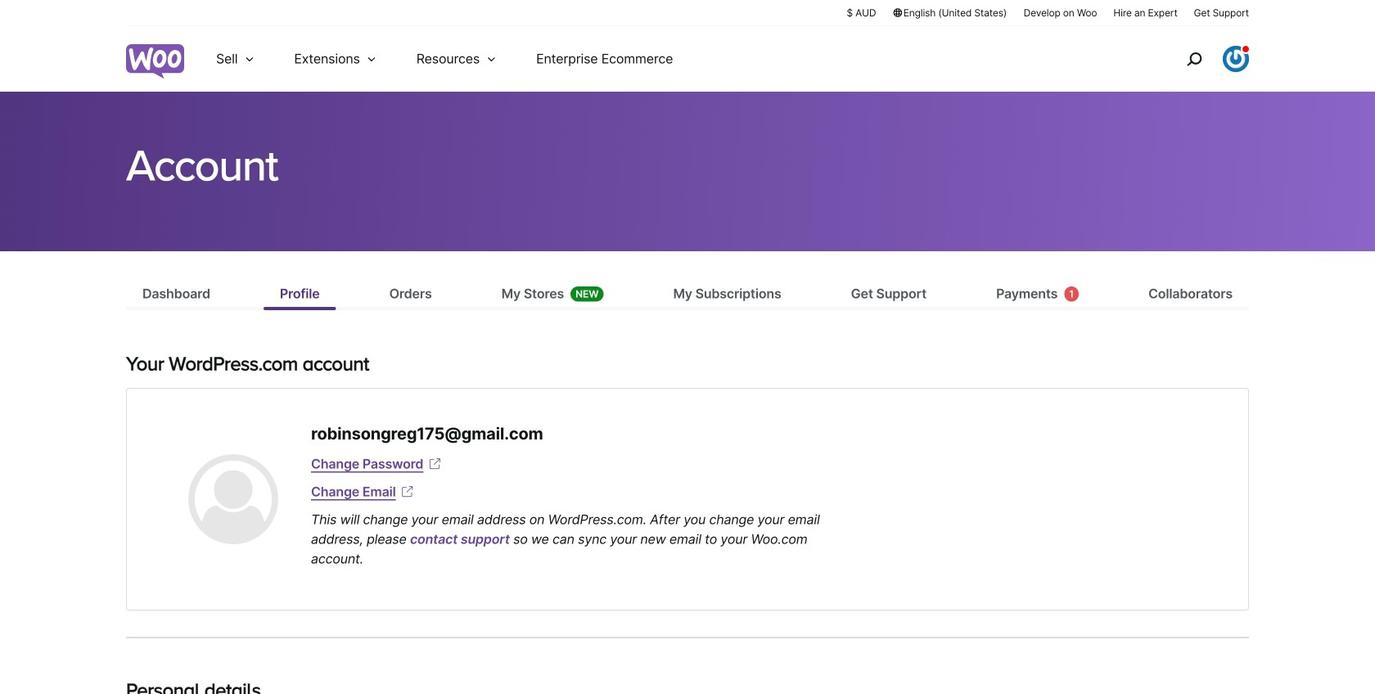 Task type: describe. For each thing, give the bounding box(es) containing it.
external link image
[[427, 456, 443, 473]]

search image
[[1182, 46, 1208, 72]]

external link image
[[399, 484, 416, 500]]



Task type: locate. For each thing, give the bounding box(es) containing it.
service navigation menu element
[[1152, 32, 1250, 86]]

gravatar image image
[[188, 455, 278, 545]]

open account menu image
[[1224, 46, 1250, 72]]



Task type: vqa. For each thing, say whether or not it's contained in the screenshot.
external link image
yes



